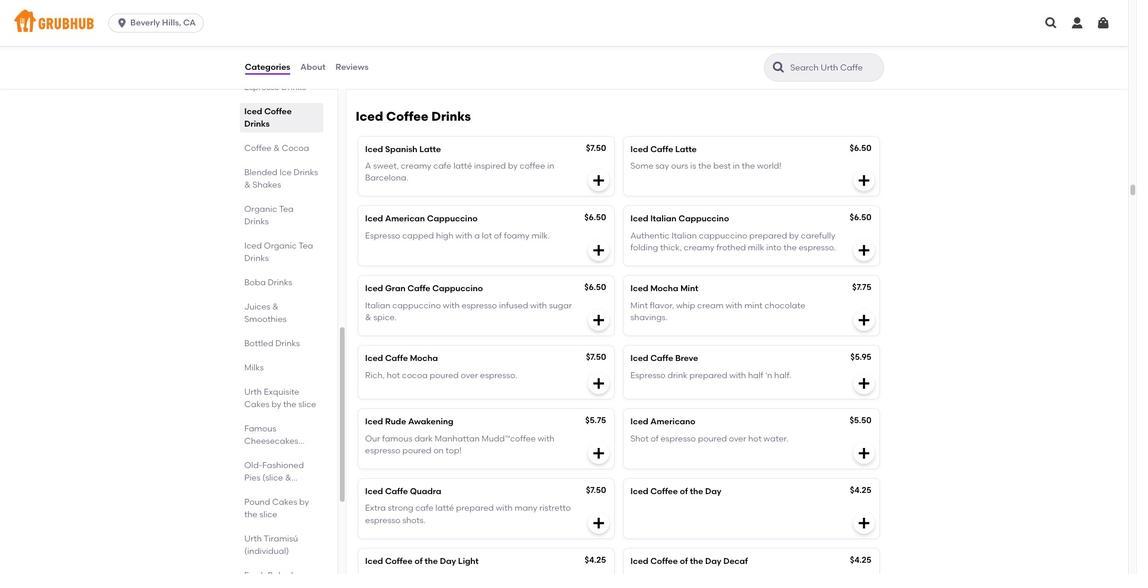 Task type: vqa. For each thing, say whether or not it's contained in the screenshot.


Task type: locate. For each thing, give the bounding box(es) containing it.
0 vertical spatial our
[[365, 32, 380, 42]]

iced mocha mint
[[631, 284, 699, 294]]

urth
[[244, 388, 262, 398], [244, 535, 262, 545]]

italian inside italian cappuccino with espresso infused with sugar & spice.
[[365, 301, 391, 311]]

0 vertical spatial organic
[[244, 204, 277, 215]]

iced caffe breve
[[631, 354, 699, 364]]

drinks inside iced organic tea drinks
[[244, 254, 269, 264]]

espresso down iced caffe breve
[[631, 371, 666, 381]]

1 horizontal spatial cakes
[[272, 498, 297, 508]]

0 vertical spatial (individual)
[[244, 449, 289, 459]]

organic down 'organic tea drinks'
[[264, 241, 297, 251]]

0 vertical spatial mint
[[681, 284, 699, 294]]

urth down milks
[[244, 388, 262, 398]]

cappuccino up espresso capped high with a lot of foamy milk.
[[427, 214, 478, 224]]

1 horizontal spatial mocha
[[651, 284, 679, 294]]

iced for iced coffee of the day
[[631, 487, 649, 497]]

capped
[[402, 231, 434, 241]]

juices & smoothies
[[244, 302, 287, 325]]

prepared down breve
[[690, 371, 728, 381]]

0 vertical spatial espresso.
[[799, 243, 837, 253]]

2 urth from the top
[[244, 535, 262, 545]]

svg image for italian cappuccino with espresso infused with sugar & spice.
[[592, 314, 606, 328]]

italian up spice.
[[365, 301, 391, 311]]

& down blended
[[244, 180, 251, 190]]

water.
[[764, 434, 789, 444]]

1 vertical spatial famous
[[382, 434, 413, 444]]

svg image for $6.50
[[857, 174, 871, 188]]

1 our famous dark manhattan mudd™coffee with espresso poured on top! from the top
[[365, 32, 507, 66]]

cafe down iced spanish latte
[[434, 161, 452, 171]]

espresso inside 'button'
[[440, 44, 476, 54]]

italian down iced italian cappuccino
[[672, 231, 697, 241]]

1 vertical spatial over
[[729, 434, 747, 444]]

our
[[365, 32, 380, 42], [365, 434, 380, 444]]

slice down "exquisite"
[[299, 400, 316, 410]]

2 famous from the top
[[382, 434, 413, 444]]

1 vertical spatial mocha
[[410, 354, 438, 364]]

0 horizontal spatial iced coffee drinks
[[244, 107, 292, 129]]

svg image for mint flavor, whip cream with mint chocolate shavings.
[[857, 314, 871, 328]]

by left coffee
[[508, 161, 518, 171]]

of for iced coffee of the day decaf
[[680, 557, 688, 567]]

organic
[[244, 204, 277, 215], [264, 241, 297, 251]]

drinks right ice
[[294, 168, 318, 178]]

1 horizontal spatial slice
[[299, 400, 316, 410]]

1 vertical spatial manhattan
[[435, 434, 480, 444]]

beverly hills, ca button
[[109, 14, 208, 33]]

with
[[421, 44, 438, 54], [456, 231, 473, 241], [443, 301, 460, 311], [530, 301, 547, 311], [726, 301, 743, 311], [730, 371, 747, 381], [538, 434, 555, 444], [496, 504, 513, 514]]

cappuccino down the iced gran caffe cappuccino
[[393, 301, 441, 311]]

day left light
[[440, 557, 456, 567]]

mint up the shavings.
[[631, 301, 648, 311]]

iced for iced american cappuccino
[[365, 214, 383, 224]]

day
[[706, 487, 722, 497], [440, 557, 456, 567], [706, 557, 722, 567]]

our up reviews
[[365, 32, 380, 42]]

espresso inside italian cappuccino with espresso infused with sugar & spice.
[[462, 301, 497, 311]]

our down iced rude awakening
[[365, 434, 380, 444]]

of down shots.
[[415, 557, 423, 567]]

the inside urth exquisite cakes by the slice
[[283, 400, 297, 410]]

iced for iced americano
[[631, 417, 649, 427]]

1 vertical spatial creamy
[[684, 243, 715, 253]]

iced for iced caffe latte
[[631, 144, 649, 154]]

0 horizontal spatial mocha
[[410, 354, 438, 364]]

chocolate
[[765, 301, 806, 311]]

1 in from the left
[[548, 161, 555, 171]]

$6.50 for authentic italian cappuccino prepared by carefully folding thick, creamy frothed milk into the espresso.
[[850, 213, 872, 223]]

1 vertical spatial slice
[[260, 510, 277, 520]]

&
[[274, 143, 280, 153], [244, 180, 251, 190], [272, 302, 279, 312], [365, 313, 372, 323], [285, 473, 292, 484]]

iced for iced mocha mint
[[631, 284, 649, 294]]

spice.
[[374, 313, 397, 323]]

by
[[508, 161, 518, 171], [790, 231, 799, 241], [272, 400, 281, 410], [299, 498, 309, 508]]

$6.50
[[850, 143, 872, 153], [585, 213, 607, 223], [850, 213, 872, 223], [585, 283, 607, 293]]

the
[[699, 161, 712, 171], [742, 161, 755, 171], [784, 243, 797, 253], [283, 400, 297, 410], [690, 487, 704, 497], [244, 510, 258, 520], [425, 557, 438, 567], [690, 557, 704, 567]]

day for iced coffee of the day
[[706, 487, 722, 497]]

some
[[631, 161, 654, 171]]

1 horizontal spatial mudd™coffee
[[482, 434, 536, 444]]

& up smoothies at the bottom left of page
[[272, 302, 279, 312]]

in right coffee
[[548, 161, 555, 171]]

2 vertical spatial prepared
[[456, 504, 494, 514]]

0 horizontal spatial top!
[[378, 56, 393, 66]]

slice inside famous cheesecakes (individual) old-fashioned pies (slice & individual) pound cakes by the slice
[[260, 510, 277, 520]]

caffe up cocoa
[[385, 354, 408, 364]]

0 horizontal spatial cappuccino
[[393, 301, 441, 311]]

1 vertical spatial (individual)
[[244, 547, 289, 557]]

a
[[365, 161, 371, 171]]

1 horizontal spatial cappuccino
[[699, 231, 748, 241]]

of down shot of espresso poured over hot water.
[[680, 487, 688, 497]]

cafe up shots.
[[416, 504, 434, 514]]

0 horizontal spatial creamy
[[401, 161, 432, 171]]

creamy right thick,
[[684, 243, 715, 253]]

2 $7.50 from the top
[[586, 353, 607, 363]]

1 vertical spatial our
[[365, 434, 380, 444]]

of for iced coffee of the day light
[[415, 557, 423, 567]]

1 vertical spatial cappuccino
[[393, 301, 441, 311]]

urth inside urth tiramisú (individual)
[[244, 535, 262, 545]]

& down fashioned
[[285, 473, 292, 484]]

$7.50
[[586, 143, 607, 153], [586, 353, 607, 363], [586, 486, 607, 496]]

0 horizontal spatial tea
[[279, 204, 294, 215]]

iced for iced italian cappuccino
[[631, 214, 649, 224]]

0 horizontal spatial slice
[[260, 510, 277, 520]]

cappuccino
[[427, 214, 478, 224], [679, 214, 730, 224], [433, 284, 483, 294]]

mint up whip
[[681, 284, 699, 294]]

svg image for a sweet, creamy cafe latté inspired by coffee in barcelona.
[[592, 174, 606, 188]]

creamy down iced spanish latte
[[401, 161, 432, 171]]

0 horizontal spatial in
[[548, 161, 555, 171]]

2 (individual) from the top
[[244, 547, 289, 557]]

espresso
[[440, 44, 476, 54], [462, 301, 497, 311], [661, 434, 696, 444], [365, 446, 401, 456], [365, 516, 401, 526]]

over right cocoa
[[461, 371, 478, 381]]

2 horizontal spatial prepared
[[750, 231, 788, 241]]

poured inside the our famous dark manhattan mudd™coffee with espresso poured on top! 'button'
[[477, 44, 507, 54]]

latté down quadra
[[436, 504, 454, 514]]

cafe inside extra strong cafe latté prepared with many ristretto espresso shots.
[[416, 504, 434, 514]]

categories
[[245, 62, 290, 72]]

latte up ours
[[676, 144, 697, 154]]

0 vertical spatial on
[[365, 56, 376, 66]]

espresso capped high with a lot of foamy milk.
[[365, 231, 550, 241]]

caffe up 'drink'
[[651, 354, 674, 364]]

hot right rich,
[[387, 371, 400, 381]]

espresso inside extra strong cafe latté prepared with many ristretto espresso shots.
[[365, 516, 401, 526]]

caffe for espresso drink prepared with half 'n half.
[[651, 354, 674, 364]]

1 vertical spatial tea
[[299, 241, 313, 251]]

1 horizontal spatial tea
[[299, 241, 313, 251]]

on right about
[[365, 56, 376, 66]]

0 vertical spatial creamy
[[401, 161, 432, 171]]

on down awakening
[[434, 446, 444, 456]]

creamy inside a sweet, creamy cafe latté inspired by coffee in barcelona.
[[401, 161, 432, 171]]

iced organic tea drinks
[[244, 241, 313, 264]]

top!
[[378, 56, 393, 66], [446, 446, 462, 456]]

mint
[[681, 284, 699, 294], [631, 301, 648, 311]]

of
[[494, 231, 502, 241], [651, 434, 659, 444], [680, 487, 688, 497], [415, 557, 423, 567], [680, 557, 688, 567]]

top! right reviews
[[378, 56, 393, 66]]

$6.50 for espresso capped high with a lot of foamy milk.
[[585, 213, 607, 223]]

extra strong cafe latté prepared with many ristretto espresso shots.
[[365, 504, 571, 526]]

espresso down american at the top left of the page
[[365, 231, 400, 241]]

1 horizontal spatial over
[[729, 434, 747, 444]]

urth tiramisú (individual)
[[244, 535, 298, 557]]

decaf
[[724, 557, 748, 567]]

latte right spanish
[[420, 144, 441, 154]]

italian inside the authentic italian cappuccino prepared by carefully folding thick, creamy frothed milk into the espresso.
[[672, 231, 697, 241]]

say
[[656, 161, 670, 171]]

& inside the "blended ice drinks & shakes"
[[244, 180, 251, 190]]

latté
[[454, 161, 472, 171], [436, 504, 454, 514]]

1 vertical spatial urth
[[244, 535, 262, 545]]

the left decaf
[[690, 557, 704, 567]]

1 vertical spatial latté
[[436, 504, 454, 514]]

0 vertical spatial dark
[[415, 32, 433, 42]]

organic down shakes
[[244, 204, 277, 215]]

1 horizontal spatial in
[[733, 161, 740, 171]]

1 horizontal spatial top!
[[446, 446, 462, 456]]

0 vertical spatial mocha
[[651, 284, 679, 294]]

(individual) inside urth tiramisú (individual)
[[244, 547, 289, 557]]

urth left tiramisú on the left bottom of page
[[244, 535, 262, 545]]

awakening
[[408, 417, 454, 427]]

1 (individual) from the top
[[244, 449, 289, 459]]

0 vertical spatial cappuccino
[[699, 231, 748, 241]]

prepared left many
[[456, 504, 494, 514]]

caffe up strong on the left
[[385, 487, 408, 497]]

mocha up cocoa
[[410, 354, 438, 364]]

cafe inside a sweet, creamy cafe latté inspired by coffee in barcelona.
[[434, 161, 452, 171]]

our famous dark manhattan mudd™coffee with espresso poured on top! inside 'button'
[[365, 32, 507, 66]]

espresso for iced american cappuccino
[[365, 231, 400, 241]]

the down "pound"
[[244, 510, 258, 520]]

iced coffee of the day light
[[365, 557, 479, 567]]

1 horizontal spatial iced coffee drinks
[[356, 109, 471, 124]]

$4.25 for iced coffee of the day light
[[585, 556, 607, 566]]

(individual) down the cheesecakes
[[244, 449, 289, 459]]

2 vertical spatial espresso
[[631, 371, 666, 381]]

0 vertical spatial manhattan
[[435, 32, 480, 42]]

1 vertical spatial organic
[[264, 241, 297, 251]]

2 latte from the left
[[676, 144, 697, 154]]

1 horizontal spatial prepared
[[690, 371, 728, 381]]

0 vertical spatial urth
[[244, 388, 262, 398]]

2 horizontal spatial espresso
[[631, 371, 666, 381]]

svg image
[[1071, 16, 1085, 30], [116, 17, 128, 29], [592, 174, 606, 188], [592, 244, 606, 258], [857, 244, 871, 258], [592, 314, 606, 328], [857, 314, 871, 328], [857, 377, 871, 391], [592, 447, 606, 461], [857, 447, 871, 461], [592, 517, 606, 531]]

extra
[[365, 504, 386, 514]]

iced american cappuccino
[[365, 214, 478, 224]]

1 vertical spatial hot
[[749, 434, 762, 444]]

hot
[[387, 371, 400, 381], [749, 434, 762, 444]]

the down shot of espresso poured over hot water.
[[690, 487, 704, 497]]

1 vertical spatial $7.50
[[586, 353, 607, 363]]

iced for iced rude awakening
[[365, 417, 383, 427]]

0 vertical spatial our famous dark manhattan mudd™coffee with espresso poured on top!
[[365, 32, 507, 66]]

1 horizontal spatial espresso
[[365, 231, 400, 241]]

the down "exquisite"
[[283, 400, 297, 410]]

0 vertical spatial italian
[[651, 214, 677, 224]]

iced for iced coffee of the day light
[[365, 557, 383, 567]]

day down shot of espresso poured over hot water.
[[706, 487, 722, 497]]

with inside extra strong cafe latté prepared with many ristretto espresso shots.
[[496, 504, 513, 514]]

by down "exquisite"
[[272, 400, 281, 410]]

1 horizontal spatial mint
[[681, 284, 699, 294]]

italian for authentic
[[672, 231, 697, 241]]

cakes
[[244, 400, 270, 410], [272, 498, 297, 508]]

drinks
[[282, 82, 306, 92], [432, 109, 471, 124], [244, 119, 270, 129], [294, 168, 318, 178], [244, 217, 269, 227], [244, 254, 269, 264], [268, 278, 292, 288], [276, 339, 300, 349]]

1 latte from the left
[[420, 144, 441, 154]]

by left carefully
[[790, 231, 799, 241]]

1 horizontal spatial latte
[[676, 144, 697, 154]]

1 vertical spatial dark
[[415, 434, 433, 444]]

1 our from the top
[[365, 32, 380, 42]]

0 horizontal spatial mudd™coffee
[[365, 44, 419, 54]]

prepared
[[750, 231, 788, 241], [690, 371, 728, 381], [456, 504, 494, 514]]

0 horizontal spatial espresso.
[[480, 371, 518, 381]]

slice inside urth exquisite cakes by the slice
[[299, 400, 316, 410]]

creamy inside the authentic italian cappuccino prepared by carefully folding thick, creamy frothed milk into the espresso.
[[684, 243, 715, 253]]

italian up authentic
[[651, 214, 677, 224]]

our famous dark manhattan mudd™coffee with espresso poured on top!
[[365, 32, 507, 66], [365, 434, 555, 456]]

iced inside iced organic tea drinks
[[244, 241, 262, 251]]

caffe up say
[[651, 144, 674, 154]]

day for iced coffee of the day light
[[440, 557, 456, 567]]

cakes up famous
[[244, 400, 270, 410]]

0 vertical spatial latté
[[454, 161, 472, 171]]

0 vertical spatial cafe
[[434, 161, 452, 171]]

latté left inspired at the top of page
[[454, 161, 472, 171]]

svg image inside the "beverly hills, ca" button
[[116, 17, 128, 29]]

cappuccino
[[699, 231, 748, 241], [393, 301, 441, 311]]

0 vertical spatial top!
[[378, 56, 393, 66]]

drinks up boba
[[244, 254, 269, 264]]

urth inside urth exquisite cakes by the slice
[[244, 388, 262, 398]]

into
[[767, 243, 782, 253]]

half.
[[775, 371, 792, 381]]

1 vertical spatial mint
[[631, 301, 648, 311]]

folding
[[631, 243, 659, 253]]

mudd™coffee inside 'button'
[[365, 44, 419, 54]]

1 $7.50 from the top
[[586, 143, 607, 153]]

svg image for $7.50
[[592, 377, 606, 391]]

0 vertical spatial hot
[[387, 371, 400, 381]]

of for iced coffee of the day
[[680, 487, 688, 497]]

2 our from the top
[[365, 434, 380, 444]]

drinks up iced organic tea drinks
[[244, 217, 269, 227]]

in
[[548, 161, 555, 171], [733, 161, 740, 171]]

cappuccino up the authentic italian cappuccino prepared by carefully folding thick, creamy frothed milk into the espresso.
[[679, 214, 730, 224]]

1 horizontal spatial espresso.
[[799, 243, 837, 253]]

1 famous from the top
[[382, 32, 413, 42]]

main navigation navigation
[[0, 0, 1129, 46]]

1 horizontal spatial hot
[[749, 434, 762, 444]]

coffee
[[264, 107, 292, 117], [386, 109, 429, 124], [244, 143, 272, 153], [651, 487, 678, 497], [385, 557, 413, 567], [651, 557, 678, 567]]

beverly
[[130, 18, 160, 28]]

over for hot
[[729, 434, 747, 444]]

on
[[365, 56, 376, 66], [434, 446, 444, 456]]

0 vertical spatial prepared
[[750, 231, 788, 241]]

of left decaf
[[680, 557, 688, 567]]

svg image for espresso capped high with a lot of foamy milk.
[[592, 244, 606, 258]]

0 vertical spatial $7.50
[[586, 143, 607, 153]]

(individual) inside famous cheesecakes (individual) old-fashioned pies (slice & individual) pound cakes by the slice
[[244, 449, 289, 459]]

latte
[[420, 144, 441, 154], [676, 144, 697, 154]]

mudd™coffee
[[365, 44, 419, 54], [482, 434, 536, 444]]

0 vertical spatial mudd™coffee
[[365, 44, 419, 54]]

1 vertical spatial prepared
[[690, 371, 728, 381]]

0 vertical spatial tea
[[279, 204, 294, 215]]

cappuccino for high
[[427, 214, 478, 224]]

caffe for extra strong cafe latté prepared with many ristretto espresso shots.
[[385, 487, 408, 497]]

0 vertical spatial famous
[[382, 32, 413, 42]]

creamy
[[401, 161, 432, 171], [684, 243, 715, 253]]

0 horizontal spatial cakes
[[244, 400, 270, 410]]

0 horizontal spatial hot
[[387, 371, 400, 381]]

organic inside iced organic tea drinks
[[264, 241, 297, 251]]

iced coffee drinks
[[244, 107, 292, 129], [356, 109, 471, 124]]

& inside famous cheesecakes (individual) old-fashioned pies (slice & individual) pound cakes by the slice
[[285, 473, 292, 484]]

1 urth from the top
[[244, 388, 262, 398]]

1 dark from the top
[[415, 32, 433, 42]]

& left spice.
[[365, 313, 372, 323]]

(individual) for famous
[[244, 449, 289, 459]]

0 vertical spatial espresso
[[244, 82, 280, 92]]

0 horizontal spatial on
[[365, 56, 376, 66]]

cappuccino up 'frothed'
[[699, 231, 748, 241]]

caffe
[[651, 144, 674, 154], [408, 284, 431, 294], [385, 354, 408, 364], [651, 354, 674, 364], [385, 487, 408, 497]]

in right best
[[733, 161, 740, 171]]

0 horizontal spatial prepared
[[456, 504, 494, 514]]

day left decaf
[[706, 557, 722, 567]]

drinks up a sweet, creamy cafe latté inspired by coffee in barcelona.
[[432, 109, 471, 124]]

0 vertical spatial over
[[461, 371, 478, 381]]

0 horizontal spatial mint
[[631, 301, 648, 311]]

drinks up coffee & cocoa
[[244, 119, 270, 129]]

iced coffee drinks down espresso drinks
[[244, 107, 292, 129]]

1 vertical spatial on
[[434, 446, 444, 456]]

2 vertical spatial italian
[[365, 301, 391, 311]]

mint inside mint flavor, whip cream with mint chocolate shavings.
[[631, 301, 648, 311]]

1 vertical spatial our famous dark manhattan mudd™coffee with espresso poured on top!
[[365, 434, 555, 456]]

sugar
[[549, 301, 572, 311]]

reviews
[[336, 62, 369, 72]]

high
[[436, 231, 454, 241]]

ours
[[672, 161, 689, 171]]

search icon image
[[772, 60, 786, 75]]

infused
[[499, 301, 529, 311]]

in inside a sweet, creamy cafe latté inspired by coffee in barcelona.
[[548, 161, 555, 171]]

1 horizontal spatial creamy
[[684, 243, 715, 253]]

quadra
[[410, 487, 442, 497]]

iced for iced coffee of the day decaf
[[631, 557, 649, 567]]

1 vertical spatial italian
[[672, 231, 697, 241]]

cakes down individual)
[[272, 498, 297, 508]]

$7.50 for iced caffe latte
[[586, 143, 607, 153]]

iced
[[244, 107, 262, 117], [356, 109, 383, 124], [365, 144, 383, 154], [631, 144, 649, 154], [365, 214, 383, 224], [631, 214, 649, 224], [244, 241, 262, 251], [365, 284, 383, 294], [631, 284, 649, 294], [365, 354, 383, 364], [631, 354, 649, 364], [365, 417, 383, 427], [631, 417, 649, 427], [365, 487, 383, 497], [631, 487, 649, 497], [365, 557, 383, 567], [631, 557, 649, 567]]

gran
[[385, 284, 406, 294]]

the right into
[[784, 243, 797, 253]]

iced coffee drinks up iced spanish latte
[[356, 109, 471, 124]]

our famous dark manhattan mudd™coffee with espresso poured on top! button
[[358, 7, 614, 85]]

2 vertical spatial $7.50
[[586, 486, 607, 496]]

by down fashioned
[[299, 498, 309, 508]]

over left water.
[[729, 434, 747, 444]]

drinks right boba
[[268, 278, 292, 288]]

reviews button
[[335, 46, 369, 89]]

$4.25
[[851, 486, 872, 496], [585, 556, 607, 566], [851, 556, 872, 566]]

1 vertical spatial cafe
[[416, 504, 434, 514]]

foamy
[[504, 231, 530, 241]]

hot left water.
[[749, 434, 762, 444]]

mocha up flavor,
[[651, 284, 679, 294]]

(individual) down tiramisú on the left bottom of page
[[244, 547, 289, 557]]

slice down "pound"
[[260, 510, 277, 520]]

latté inside a sweet, creamy cafe latté inspired by coffee in barcelona.
[[454, 161, 472, 171]]

top! down awakening
[[446, 446, 462, 456]]

0 horizontal spatial latte
[[420, 144, 441, 154]]

0 horizontal spatial espresso
[[244, 82, 280, 92]]

espresso down categories
[[244, 82, 280, 92]]

prepared up into
[[750, 231, 788, 241]]

0 horizontal spatial over
[[461, 371, 478, 381]]

mocha
[[651, 284, 679, 294], [410, 354, 438, 364]]

individual)
[[244, 486, 286, 496]]

top! inside 'button'
[[378, 56, 393, 66]]

1 vertical spatial espresso
[[365, 231, 400, 241]]

barcelona.
[[365, 173, 409, 183]]

bottled
[[244, 339, 274, 349]]

about
[[301, 62, 326, 72]]

1 manhattan from the top
[[435, 32, 480, 42]]

svg image for authentic italian cappuccino prepared by carefully folding thick, creamy frothed milk into the espresso.
[[857, 244, 871, 258]]

0 vertical spatial slice
[[299, 400, 316, 410]]

1 vertical spatial cakes
[[272, 498, 297, 508]]

svg image
[[1045, 16, 1059, 30], [1097, 16, 1111, 30], [857, 174, 871, 188], [592, 377, 606, 391], [857, 517, 871, 531]]

0 vertical spatial cakes
[[244, 400, 270, 410]]



Task type: describe. For each thing, give the bounding box(es) containing it.
mint flavor, whip cream with mint chocolate shavings.
[[631, 301, 806, 323]]

cream
[[698, 301, 724, 311]]

urth for urth tiramisú (individual)
[[244, 535, 262, 545]]

dark inside 'button'
[[415, 32, 433, 42]]

(individual) for urth
[[244, 547, 289, 557]]

pound
[[244, 498, 270, 508]]

& left cocoa
[[274, 143, 280, 153]]

by inside the authentic italian cappuccino prepared by carefully folding thick, creamy frothed milk into the espresso.
[[790, 231, 799, 241]]

italian cappuccino with espresso infused with sugar & spice.
[[365, 301, 572, 323]]

iced americano
[[631, 417, 696, 427]]

the inside famous cheesecakes (individual) old-fashioned pies (slice & individual) pound cakes by the slice
[[244, 510, 258, 520]]

cheesecakes
[[244, 437, 299, 447]]

milks
[[244, 363, 264, 373]]

beverly hills, ca
[[130, 18, 196, 28]]

iced gran caffe cappuccino
[[365, 284, 483, 294]]

iced for iced caffe mocha
[[365, 354, 383, 364]]

caffe for some say ours is the best in the world!
[[651, 144, 674, 154]]

rude awakening image
[[525, 7, 614, 85]]

of right lot
[[494, 231, 502, 241]]

iced for iced caffe breve
[[631, 354, 649, 364]]

$5.50
[[850, 416, 872, 426]]

iced spanish latte
[[365, 144, 441, 154]]

2 dark from the top
[[415, 434, 433, 444]]

rich,
[[365, 371, 385, 381]]

ice
[[280, 168, 292, 178]]

some say ours is the best in the world!
[[631, 161, 782, 171]]

urth exquisite cakes by the slice
[[244, 388, 316, 410]]

1 horizontal spatial on
[[434, 446, 444, 456]]

organic tea drinks
[[244, 204, 294, 227]]

drinks right 'bottled'
[[276, 339, 300, 349]]

& inside italian cappuccino with espresso infused with sugar & spice.
[[365, 313, 372, 323]]

coffee inside iced coffee drinks
[[264, 107, 292, 117]]

milk.
[[532, 231, 550, 241]]

blended
[[244, 168, 278, 178]]

cappuccino up italian cappuccino with espresso infused with sugar & spice.
[[433, 284, 483, 294]]

americano
[[651, 417, 696, 427]]

the inside the authentic italian cappuccino prepared by carefully folding thick, creamy frothed milk into the espresso.
[[784, 243, 797, 253]]

latté inside extra strong cafe latté prepared with many ristretto espresso shots.
[[436, 504, 454, 514]]

prepared inside the authentic italian cappuccino prepared by carefully folding thick, creamy frothed milk into the espresso.
[[750, 231, 788, 241]]

espresso. inside the authentic italian cappuccino prepared by carefully folding thick, creamy frothed milk into the espresso.
[[799, 243, 837, 253]]

the right is
[[699, 161, 712, 171]]

'n
[[766, 371, 773, 381]]

spanish
[[385, 144, 418, 154]]

iced coffee of the day decaf
[[631, 557, 748, 567]]

caffe for rich, hot cocoa poured over espresso.
[[385, 354, 408, 364]]

$4.25 for iced coffee of the day decaf
[[851, 556, 872, 566]]

authentic
[[631, 231, 670, 241]]

cakes inside famous cheesecakes (individual) old-fashioned pies (slice & individual) pound cakes by the slice
[[272, 498, 297, 508]]

carefully
[[801, 231, 836, 241]]

mint
[[745, 301, 763, 311]]

1 vertical spatial mudd™coffee
[[482, 434, 536, 444]]

fashioned
[[262, 461, 304, 471]]

svg image for $4.25
[[857, 517, 871, 531]]

bottled drinks
[[244, 339, 300, 349]]

flavor,
[[650, 301, 675, 311]]

strong
[[388, 504, 414, 514]]

iced inside iced coffee drinks
[[244, 107, 262, 117]]

$5.95
[[851, 353, 872, 363]]

ristretto
[[540, 504, 571, 514]]

by inside a sweet, creamy cafe latté inspired by coffee in barcelona.
[[508, 161, 518, 171]]

latte for creamy
[[420, 144, 441, 154]]

manhattan inside 'button'
[[435, 32, 480, 42]]

our inside 'button'
[[365, 32, 380, 42]]

2 our famous dark manhattan mudd™coffee with espresso poured on top! from the top
[[365, 434, 555, 456]]

juices
[[244, 302, 270, 312]]

svg image for espresso drink prepared with half 'n half.
[[857, 377, 871, 391]]

best
[[714, 161, 731, 171]]

iced italian cappuccino
[[631, 214, 730, 224]]

by inside urth exquisite cakes by the slice
[[272, 400, 281, 410]]

is
[[691, 161, 697, 171]]

Search Urth Caffe search field
[[790, 62, 880, 73]]

rude
[[385, 417, 406, 427]]

cocoa
[[282, 143, 309, 153]]

cappuccino for cappuccino
[[679, 214, 730, 224]]

cappuccino inside the authentic italian cappuccino prepared by carefully folding thick, creamy frothed milk into the espresso.
[[699, 231, 748, 241]]

shot of espresso poured over hot water.
[[631, 434, 789, 444]]

iced for iced gran caffe cappuccino
[[365, 284, 383, 294]]

whip
[[677, 301, 696, 311]]

rich, hot cocoa poured over espresso.
[[365, 371, 518, 381]]

on inside 'button'
[[365, 56, 376, 66]]

$5.75
[[586, 416, 607, 426]]

iced rude awakening
[[365, 417, 454, 427]]

$6.50 for some say ours is the best in the world!
[[850, 143, 872, 153]]

iced caffe latte
[[631, 144, 697, 154]]

many
[[515, 504, 538, 514]]

drink
[[668, 371, 688, 381]]

coffee
[[520, 161, 546, 171]]

ca
[[183, 18, 196, 28]]

drinks inside 'organic tea drinks'
[[244, 217, 269, 227]]

italian for iced
[[651, 214, 677, 224]]

frothed
[[717, 243, 746, 253]]

iced caffe mocha
[[365, 354, 438, 364]]

tiramisú
[[264, 535, 298, 545]]

espresso for iced caffe breve
[[631, 371, 666, 381]]

shot
[[631, 434, 649, 444]]

organic inside 'organic tea drinks'
[[244, 204, 277, 215]]

tea inside iced organic tea drinks
[[299, 241, 313, 251]]

day for iced coffee of the day decaf
[[706, 557, 722, 567]]

the left world!
[[742, 161, 755, 171]]

breve
[[676, 354, 699, 364]]

iced for iced caffe quadra
[[365, 487, 383, 497]]

lot
[[482, 231, 492, 241]]

$7.50 for iced caffe breve
[[586, 353, 607, 363]]

old-
[[244, 461, 262, 471]]

urth for urth exquisite cakes by the slice
[[244, 388, 262, 398]]

$7.75
[[853, 283, 872, 293]]

with inside the our famous dark manhattan mudd™coffee with espresso poured on top! 'button'
[[421, 44, 438, 54]]

pies
[[244, 473, 261, 484]]

shavings.
[[631, 313, 668, 323]]

boba drinks
[[244, 278, 292, 288]]

3 $7.50 from the top
[[586, 486, 607, 496]]

world!
[[757, 161, 782, 171]]

the left light
[[425, 557, 438, 567]]

1 vertical spatial espresso.
[[480, 371, 518, 381]]

authentic italian cappuccino prepared by carefully folding thick, creamy frothed milk into the espresso.
[[631, 231, 837, 253]]

drinks down about
[[282, 82, 306, 92]]

iced coffee of the day
[[631, 487, 722, 497]]

cappuccino inside italian cappuccino with espresso infused with sugar & spice.
[[393, 301, 441, 311]]

iced for iced spanish latte
[[365, 144, 383, 154]]

thick,
[[661, 243, 682, 253]]

2 manhattan from the top
[[435, 434, 480, 444]]

milk
[[748, 243, 765, 253]]

of right shot
[[651, 434, 659, 444]]

a
[[475, 231, 480, 241]]

espresso drinks
[[244, 82, 306, 92]]

caffe right gran at the left of the page
[[408, 284, 431, 294]]

with inside mint flavor, whip cream with mint chocolate shavings.
[[726, 301, 743, 311]]

svg image for our famous dark manhattan mudd™coffee with espresso poured on top!
[[592, 447, 606, 461]]

tea inside 'organic tea drinks'
[[279, 204, 294, 215]]

cocoa
[[402, 371, 428, 381]]

$6.50 for italian cappuccino with espresso infused with sugar & spice.
[[585, 283, 607, 293]]

prepared inside extra strong cafe latté prepared with many ristretto espresso shots.
[[456, 504, 494, 514]]

blended ice drinks & shakes
[[244, 168, 318, 190]]

about button
[[300, 46, 326, 89]]

latte for ours
[[676, 144, 697, 154]]

svg image for extra strong cafe latté prepared with many ristretto espresso shots.
[[592, 517, 606, 531]]

drinks inside the "blended ice drinks & shakes"
[[294, 168, 318, 178]]

svg image for shot of espresso poured over hot water.
[[857, 447, 871, 461]]

boba
[[244, 278, 266, 288]]

famous
[[244, 424, 276, 434]]

over for espresso.
[[461, 371, 478, 381]]

cakes inside urth exquisite cakes by the slice
[[244, 400, 270, 410]]

& inside juices & smoothies
[[272, 302, 279, 312]]

1 vertical spatial top!
[[446, 446, 462, 456]]

$4.25 for iced coffee of the day
[[851, 486, 872, 496]]

inspired
[[474, 161, 506, 171]]

famous inside the our famous dark manhattan mudd™coffee with espresso poured on top! 'button'
[[382, 32, 413, 42]]

(slice
[[263, 473, 283, 484]]

shakes
[[253, 180, 281, 190]]

coffee & cocoa
[[244, 143, 309, 153]]

by inside famous cheesecakes (individual) old-fashioned pies (slice & individual) pound cakes by the slice
[[299, 498, 309, 508]]

2 in from the left
[[733, 161, 740, 171]]



